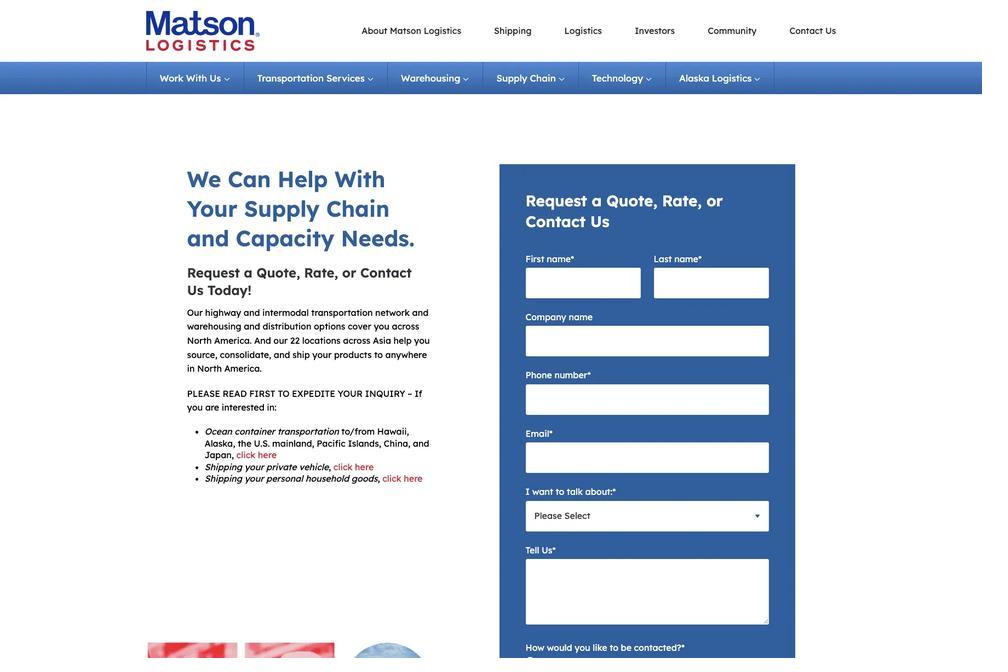 Task type: vqa. For each thing, say whether or not it's contained in the screenshot.
origin city text box
no



Task type: describe. For each thing, give the bounding box(es) containing it.
0 vertical spatial click
[[237, 450, 256, 461]]

2 vertical spatial to
[[610, 643, 619, 654]]

community
[[708, 25, 757, 36]]

you inside please read first to expedite your inquiry – if you are interested in:
[[187, 403, 203, 414]]

work with us
[[160, 72, 221, 84]]

needs.
[[341, 225, 415, 252]]

click here link for vehicle
[[334, 462, 374, 473]]

and
[[254, 335, 271, 346]]

rate, for request a quote, rate, or contact us
[[663, 191, 702, 211]]

your inside our highway and intermodal transportation network and warehousing and distribution options cover you across north america. and our 22 locations across asia help you source, consolidate, and ship your products to anywhere in north america.
[[313, 350, 332, 360]]

chain inside we can help with your supply chain and capacity needs.
[[327, 195, 390, 223]]

0 vertical spatial north
[[187, 335, 212, 346]]

are
[[205, 403, 219, 414]]

our
[[187, 307, 203, 318]]

intermodal
[[263, 307, 309, 318]]

products
[[334, 350, 372, 360]]

in
[[187, 364, 195, 374]]

our highway and intermodal transportation network and warehousing and distribution options cover you across north america. and our 22 locations across asia help you source, consolidate, and ship your products to anywhere in north america.
[[187, 307, 430, 374]]

first
[[526, 254, 545, 265]]

request for request a quote, rate, or contact us
[[526, 191, 588, 211]]

shipping for shipping your private vehicle ,
[[205, 462, 242, 473]]

first name *
[[526, 254, 575, 265]]

to
[[278, 389, 290, 399]]

technology link
[[579, 62, 667, 94]]

click here link for household
[[383, 474, 423, 485]]

japan,
[[205, 450, 234, 461]]

transportation services link
[[244, 62, 388, 94]]

click for personal
[[383, 474, 402, 485]]

investors link
[[635, 25, 675, 36]]

here for household
[[404, 474, 423, 485]]

shipping your private vehicle ,
[[205, 462, 331, 473]]

alaska,
[[205, 438, 235, 449]]

you right help
[[414, 335, 430, 346]]

chain inside menu
[[530, 72, 556, 84]]

ship
[[293, 350, 310, 360]]

1 horizontal spatial across
[[392, 321, 420, 332]]

in:
[[267, 403, 277, 414]]

0 vertical spatial ,
[[329, 462, 331, 473]]

or for request a quote, rate, or contact us today!
[[342, 265, 357, 281]]

our
[[274, 335, 288, 346]]

pacific
[[317, 438, 346, 449]]

quote, for request a quote, rate, or contact us today!
[[257, 265, 300, 281]]

would
[[547, 643, 573, 654]]

click here for household
[[383, 474, 423, 485]]

we can help with your supply chain and capacity needs.
[[187, 166, 415, 252]]

alaska
[[680, 72, 710, 84]]

rate, for request a quote, rate, or contact us today!
[[304, 265, 338, 281]]

tell
[[526, 545, 540, 556]]

contacted?
[[635, 643, 682, 654]]

cover
[[348, 321, 372, 332]]

goods
[[352, 474, 378, 485]]

to inside our highway and intermodal transportation network and warehousing and distribution options cover you across north america. and our 22 locations across asia help you source, consolidate, and ship your products to anywhere in north america.
[[374, 350, 383, 360]]

help
[[278, 166, 328, 193]]

and right highway
[[244, 307, 260, 318]]

1 horizontal spatial ,
[[378, 474, 380, 485]]

phone number *
[[526, 370, 591, 381]]

highway
[[205, 307, 241, 318]]

islands, china,
[[348, 438, 411, 449]]

services
[[327, 72, 365, 84]]

company
[[526, 312, 567, 323]]

can
[[228, 166, 271, 193]]

supply inside supply chain link
[[497, 72, 528, 84]]

1 vertical spatial north
[[197, 364, 222, 374]]

please read first to expedite your inquiry – if you are interested in:
[[187, 389, 423, 414]]

source,
[[187, 350, 218, 360]]

we
[[187, 166, 221, 193]]

personal
[[266, 474, 303, 485]]

be
[[621, 643, 632, 654]]

contact for request a quote, rate, or contact us
[[526, 212, 586, 231]]

today!
[[208, 283, 252, 299]]

and down our
[[274, 350, 290, 360]]

or for request a quote, rate, or contact us
[[707, 191, 724, 211]]

us inside request a quote, rate, or contact us today!
[[187, 283, 204, 299]]

how would you like to be contacted? *
[[526, 643, 685, 654]]

technology
[[592, 72, 644, 84]]

name right the 'company'
[[569, 312, 593, 323]]

transportation inside our highway and intermodal transportation network and warehousing and distribution options cover you across north america. and our 22 locations across asia help you source, consolidate, and ship your products to anywhere in north america.
[[311, 307, 373, 318]]

your for personal
[[245, 474, 264, 485]]

quote, for request a quote, rate, or contact us
[[607, 191, 658, 211]]

options
[[314, 321, 346, 332]]

to/from
[[342, 426, 375, 437]]

about
[[362, 25, 388, 36]]

interested
[[222, 403, 265, 414]]

transportation
[[257, 72, 324, 84]]

distribution
[[263, 321, 312, 332]]

like
[[593, 643, 608, 654]]

request for request a quote, rate, or contact us today!
[[187, 265, 240, 281]]

menu containing about matson logistics
[[283, 24, 837, 38]]

supply chain
[[497, 72, 556, 84]]

click for private
[[334, 462, 353, 473]]

work with us link
[[146, 62, 244, 94]]

warehousing
[[187, 321, 242, 332]]

number
[[555, 370, 588, 381]]

i
[[526, 487, 530, 498]]

household
[[306, 474, 349, 485]]

hawaii,
[[378, 426, 409, 437]]

alaska logistics link
[[667, 62, 775, 94]]

ocean container transportation
[[205, 426, 339, 437]]

talk
[[567, 487, 583, 498]]



Task type: locate. For each thing, give the bounding box(es) containing it.
rate, inside request a quote, rate, or contact us
[[663, 191, 702, 211]]

shipping your personal household goods ,
[[205, 474, 380, 485]]

here up the shipping your private vehicle , on the bottom of the page
[[258, 450, 277, 461]]

and down "your"
[[187, 225, 229, 252]]

about matson logistics
[[362, 25, 462, 36]]

0 horizontal spatial to
[[374, 350, 383, 360]]

0 horizontal spatial request
[[187, 265, 240, 281]]

0 horizontal spatial click here
[[237, 450, 277, 461]]

1 horizontal spatial rate,
[[663, 191, 702, 211]]

you
[[374, 321, 390, 332], [414, 335, 430, 346], [187, 403, 203, 414], [575, 643, 591, 654]]

your down u.s.
[[245, 462, 264, 473]]

name right first
[[547, 254, 571, 265]]

contact inside request a quote, rate, or contact us
[[526, 212, 586, 231]]

click here
[[237, 450, 277, 461], [334, 462, 374, 473], [383, 474, 423, 485]]

your down locations
[[313, 350, 332, 360]]

here for vehicle
[[355, 462, 374, 473]]

menu containing work with us
[[146, 62, 775, 94]]

read
[[223, 389, 247, 399]]

last name *
[[654, 254, 702, 265]]

1 vertical spatial quote,
[[257, 265, 300, 281]]

container
[[235, 426, 275, 437]]

1 horizontal spatial click
[[334, 462, 353, 473]]

None email field
[[526, 443, 769, 474]]

2 horizontal spatial here
[[404, 474, 423, 485]]

to down the asia
[[374, 350, 383, 360]]

your
[[187, 195, 238, 223]]

and up and
[[244, 321, 260, 332]]

transportation up mainland,
[[278, 426, 339, 437]]

contact for request a quote, rate, or contact us today!
[[361, 265, 412, 281]]

with inside we can help with your supply chain and capacity needs.
[[335, 166, 386, 193]]

0 vertical spatial supply
[[497, 72, 528, 84]]

you up the asia
[[374, 321, 390, 332]]

warehousing
[[401, 72, 461, 84]]

u.s.
[[254, 438, 270, 449]]

0 vertical spatial transportation
[[311, 307, 373, 318]]

work
[[160, 72, 184, 84]]

request
[[526, 191, 588, 211], [187, 265, 240, 281]]

and inside to/from hawaii, alaska, the u.s. mainland, pacific islands, china, and japan,
[[413, 438, 430, 449]]

america.
[[214, 335, 252, 346], [224, 364, 262, 374]]

north
[[187, 335, 212, 346], [197, 364, 222, 374]]

the
[[238, 438, 252, 449]]

0 vertical spatial chain
[[530, 72, 556, 84]]

0 horizontal spatial logistics
[[424, 25, 462, 36]]

0 vertical spatial rate,
[[663, 191, 702, 211]]

logistics
[[424, 25, 462, 36], [565, 25, 602, 36], [712, 72, 752, 84]]

1 vertical spatial click
[[334, 462, 353, 473]]

0 vertical spatial quote,
[[607, 191, 658, 211]]

1 horizontal spatial here
[[355, 462, 374, 473]]

0 vertical spatial click here
[[237, 450, 277, 461]]

menu
[[283, 24, 837, 38], [146, 62, 775, 94]]

transportation services
[[257, 72, 365, 84]]

and inside we can help with your supply chain and capacity needs.
[[187, 225, 229, 252]]

1 horizontal spatial quote,
[[607, 191, 658, 211]]

supply down shipping link
[[497, 72, 528, 84]]

north up source,
[[187, 335, 212, 346]]

supply chain link
[[484, 62, 579, 94]]

1 horizontal spatial a
[[592, 191, 602, 211]]

1 horizontal spatial request
[[526, 191, 588, 211]]

first
[[249, 389, 276, 399]]

to/from hawaii, alaska, the u.s. mainland, pacific islands, china, and japan,
[[205, 426, 430, 461]]

please
[[187, 389, 220, 399]]

0 horizontal spatial click
[[237, 450, 256, 461]]

consolidate,
[[220, 350, 272, 360]]

None text field
[[654, 268, 769, 299]]

ocean
[[205, 426, 232, 437]]

your for private
[[245, 462, 264, 473]]

0 vertical spatial click here link
[[237, 450, 277, 461]]

0 horizontal spatial across
[[343, 335, 371, 346]]

1 vertical spatial your
[[245, 462, 264, 473]]

shipping for shipping
[[494, 25, 532, 36]]

click right goods
[[383, 474, 402, 485]]

click up 'household'
[[334, 462, 353, 473]]

22
[[290, 335, 300, 346]]

phone
[[526, 370, 553, 381]]

request inside request a quote, rate, or contact us today!
[[187, 265, 240, 281]]

0 horizontal spatial supply
[[244, 195, 320, 223]]

2 vertical spatial here
[[404, 474, 423, 485]]

1 vertical spatial ,
[[378, 474, 380, 485]]

to left talk
[[556, 487, 565, 498]]

or inside request a quote, rate, or contact us
[[707, 191, 724, 211]]

supply inside we can help with your supply chain and capacity needs.
[[244, 195, 320, 223]]

None text field
[[526, 268, 641, 299], [526, 560, 769, 625], [526, 268, 641, 299], [526, 560, 769, 625]]

0 horizontal spatial click here link
[[237, 450, 277, 461]]

0 horizontal spatial here
[[258, 450, 277, 461]]

1 horizontal spatial chain
[[530, 72, 556, 84]]

None telephone field
[[526, 385, 769, 415]]

0 vertical spatial your
[[313, 350, 332, 360]]

2 horizontal spatial click here link
[[383, 474, 423, 485]]

mainland,
[[272, 438, 315, 449]]

rate,
[[663, 191, 702, 211], [304, 265, 338, 281]]

,
[[329, 462, 331, 473], [378, 474, 380, 485]]

or
[[707, 191, 724, 211], [342, 265, 357, 281]]

private
[[266, 462, 297, 473]]

locations
[[302, 335, 341, 346]]

asia
[[373, 335, 391, 346]]

0 vertical spatial or
[[707, 191, 724, 211]]

1 vertical spatial contact
[[526, 212, 586, 231]]

click here link down u.s.
[[237, 450, 277, 461]]

america. down consolidate,
[[224, 364, 262, 374]]

anywhere
[[386, 350, 427, 360]]

contact
[[790, 25, 824, 36], [526, 212, 586, 231], [361, 265, 412, 281]]

click here down u.s.
[[237, 450, 277, 461]]

1 vertical spatial menu
[[146, 62, 775, 94]]

1 vertical spatial here
[[355, 462, 374, 473]]

contact inside request a quote, rate, or contact us today!
[[361, 265, 412, 281]]

1 horizontal spatial click here
[[334, 462, 374, 473]]

here right goods
[[404, 474, 423, 485]]

name for last name
[[675, 254, 699, 265]]

a inside request a quote, rate, or contact us today!
[[244, 265, 253, 281]]

1 vertical spatial to
[[556, 487, 565, 498]]

want
[[533, 487, 554, 498]]

1 horizontal spatial with
[[335, 166, 386, 193]]

click here for vehicle
[[334, 462, 374, 473]]

2 vertical spatial click
[[383, 474, 402, 485]]

name right "last"
[[675, 254, 699, 265]]

0 horizontal spatial or
[[342, 265, 357, 281]]

chain
[[530, 72, 556, 84], [327, 195, 390, 223]]

1 horizontal spatial supply
[[497, 72, 528, 84]]

your down the shipping your private vehicle , on the bottom of the page
[[245, 474, 264, 485]]

shipping
[[494, 25, 532, 36], [205, 462, 242, 473], [205, 474, 242, 485]]

matson
[[390, 25, 422, 36]]

email *
[[526, 429, 553, 440]]

supply
[[497, 72, 528, 84], [244, 195, 320, 223]]

0 vertical spatial across
[[392, 321, 420, 332]]

your
[[313, 350, 332, 360], [245, 462, 264, 473], [245, 474, 264, 485]]

0 horizontal spatial contact
[[361, 265, 412, 281]]

how
[[526, 643, 545, 654]]

help
[[394, 335, 412, 346]]

2 vertical spatial your
[[245, 474, 264, 485]]

a
[[592, 191, 602, 211], [244, 265, 253, 281]]

1 horizontal spatial click here link
[[334, 462, 374, 473]]

click here link up goods
[[334, 462, 374, 473]]

1 horizontal spatial logistics
[[565, 25, 602, 36]]

0 vertical spatial menu
[[283, 24, 837, 38]]

you left like
[[575, 643, 591, 654]]

0 vertical spatial request
[[526, 191, 588, 211]]

0 horizontal spatial quote,
[[257, 265, 300, 281]]

to left be
[[610, 643, 619, 654]]

or inside request a quote, rate, or contact us today!
[[342, 265, 357, 281]]

1 vertical spatial request
[[187, 265, 240, 281]]

2 vertical spatial click here link
[[383, 474, 423, 485]]

None radio
[[526, 657, 769, 659]]

request inside request a quote, rate, or contact us
[[526, 191, 588, 211]]

transportation up options
[[311, 307, 373, 318]]

1 vertical spatial or
[[342, 265, 357, 281]]

quote, inside request a quote, rate, or contact us
[[607, 191, 658, 211]]

2 vertical spatial contact
[[361, 265, 412, 281]]

you down please
[[187, 403, 203, 414]]

logistics link
[[565, 25, 602, 36]]

a for request a quote, rate, or contact us today!
[[244, 265, 253, 281]]

here up goods
[[355, 462, 374, 473]]

across down cover
[[343, 335, 371, 346]]

across up help
[[392, 321, 420, 332]]

contact us
[[790, 25, 837, 36]]

vehicle
[[299, 462, 329, 473]]

about matson logistics link
[[362, 25, 462, 36]]

0 horizontal spatial with
[[186, 72, 207, 84]]

shipping for shipping your personal household goods ,
[[205, 474, 242, 485]]

contact inside menu
[[790, 25, 824, 36]]

0 horizontal spatial chain
[[327, 195, 390, 223]]

across
[[392, 321, 420, 332], [343, 335, 371, 346]]

us inside request a quote, rate, or contact us
[[591, 212, 610, 231]]

2 vertical spatial shipping
[[205, 474, 242, 485]]

1 vertical spatial rate,
[[304, 265, 338, 281]]

i want to talk about: *
[[526, 487, 616, 498]]

1 vertical spatial click here
[[334, 462, 374, 473]]

1 vertical spatial supply
[[244, 195, 320, 223]]

click here link right goods
[[383, 474, 423, 485]]

1 vertical spatial chain
[[327, 195, 390, 223]]

0 horizontal spatial ,
[[329, 462, 331, 473]]

2 horizontal spatial to
[[610, 643, 619, 654]]

, up 'household'
[[329, 462, 331, 473]]

1 vertical spatial a
[[244, 265, 253, 281]]

1 vertical spatial across
[[343, 335, 371, 346]]

2 vertical spatial click here
[[383, 474, 423, 485]]

warehousing link
[[388, 62, 484, 94]]

1 horizontal spatial to
[[556, 487, 565, 498]]

1 vertical spatial america.
[[224, 364, 262, 374]]

1 vertical spatial with
[[335, 166, 386, 193]]

0 vertical spatial to
[[374, 350, 383, 360]]

2 horizontal spatial click here
[[383, 474, 423, 485]]

here
[[258, 450, 277, 461], [355, 462, 374, 473], [404, 474, 423, 485]]

0 vertical spatial contact
[[790, 25, 824, 36]]

quote, inside request a quote, rate, or contact us today!
[[257, 265, 300, 281]]

if
[[415, 389, 423, 399]]

click here up goods
[[334, 462, 374, 473]]

alaska logistics
[[680, 72, 752, 84]]

supply up capacity
[[244, 195, 320, 223]]

, down islands, china,
[[378, 474, 380, 485]]

1 vertical spatial transportation
[[278, 426, 339, 437]]

0 vertical spatial shipping
[[494, 25, 532, 36]]

name for first name
[[547, 254, 571, 265]]

request a quote, rate, or contact us today!
[[187, 265, 412, 299]]

your inquiry –
[[338, 389, 412, 399]]

0 horizontal spatial a
[[244, 265, 253, 281]]

america. up consolidate,
[[214, 335, 252, 346]]

a for request a quote, rate, or contact us
[[592, 191, 602, 211]]

to
[[374, 350, 383, 360], [556, 487, 565, 498], [610, 643, 619, 654]]

1 vertical spatial shipping
[[205, 462, 242, 473]]

0 vertical spatial here
[[258, 450, 277, 461]]

Company name text field
[[526, 326, 769, 357]]

None checkbox
[[526, 657, 769, 659]]

click here right goods
[[383, 474, 423, 485]]

click down the
[[237, 450, 256, 461]]

email
[[526, 429, 550, 440]]

*
[[571, 254, 575, 265], [699, 254, 702, 265], [588, 370, 591, 381], [550, 429, 553, 440], [613, 487, 616, 498], [553, 545, 556, 556], [682, 643, 685, 654]]

and right network
[[413, 307, 429, 318]]

2 horizontal spatial contact
[[790, 25, 824, 36]]

0 vertical spatial america.
[[214, 335, 252, 346]]

a inside request a quote, rate, or contact us
[[592, 191, 602, 211]]

0 horizontal spatial rate,
[[304, 265, 338, 281]]

0 vertical spatial a
[[592, 191, 602, 211]]

contact us link
[[790, 25, 837, 36]]

name
[[547, 254, 571, 265], [675, 254, 699, 265], [569, 312, 593, 323]]

last
[[654, 254, 672, 265]]

1 horizontal spatial contact
[[526, 212, 586, 231]]

0 vertical spatial with
[[186, 72, 207, 84]]

shipping inside menu
[[494, 25, 532, 36]]

2 horizontal spatial logistics
[[712, 72, 752, 84]]

1 vertical spatial click here link
[[334, 462, 374, 473]]

tell us *
[[526, 545, 556, 556]]

2 horizontal spatial click
[[383, 474, 402, 485]]

shipping link
[[494, 25, 532, 36]]

1 horizontal spatial or
[[707, 191, 724, 211]]

and right islands, china,
[[413, 438, 430, 449]]

north down source,
[[197, 364, 222, 374]]

company name
[[526, 312, 593, 323]]

rate, inside request a quote, rate, or contact us today!
[[304, 265, 338, 281]]



